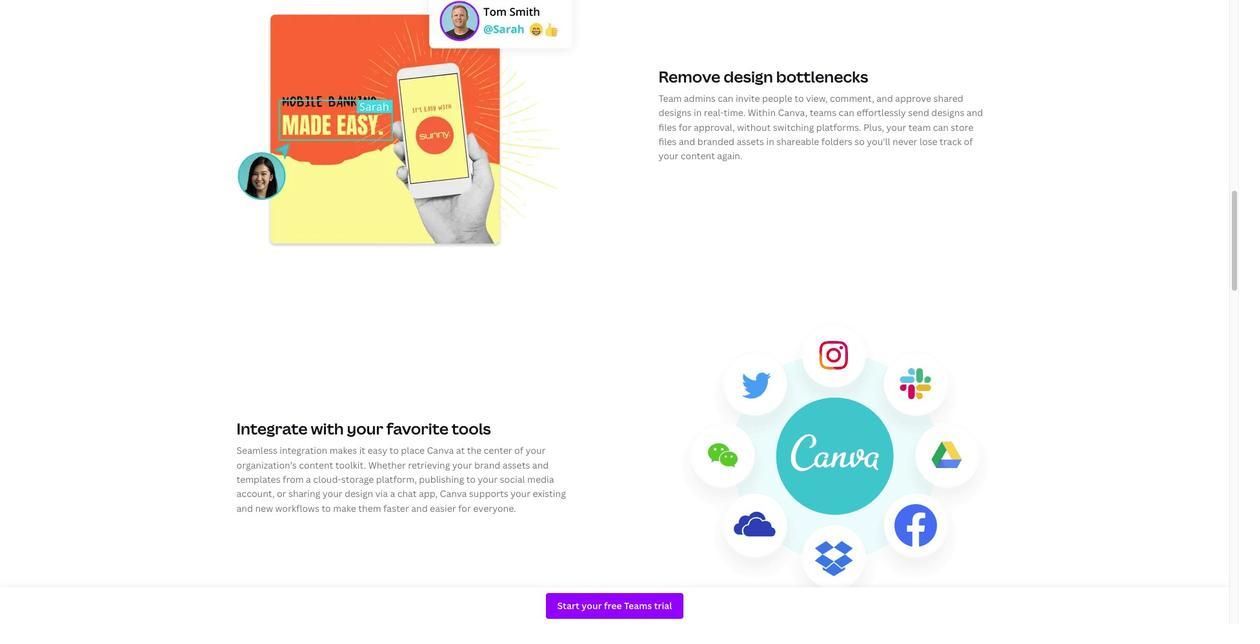 Task type: vqa. For each thing, say whether or not it's contained in the screenshot.
admins
yes



Task type: describe. For each thing, give the bounding box(es) containing it.
brand
[[474, 459, 500, 472]]

remove
[[659, 66, 720, 87]]

shareable
[[777, 135, 819, 148]]

your down cloud-
[[323, 488, 342, 500]]

social
[[500, 474, 525, 486]]

your down at
[[452, 459, 472, 472]]

it
[[359, 445, 365, 457]]

0 vertical spatial canva
[[427, 445, 454, 457]]

them
[[358, 503, 381, 515]]

approve
[[895, 92, 931, 104]]

your up it
[[347, 418, 383, 440]]

with
[[311, 418, 344, 440]]

1 horizontal spatial a
[[390, 488, 395, 500]]

sharing
[[288, 488, 320, 500]]

0 horizontal spatial a
[[306, 474, 311, 486]]

at
[[456, 445, 465, 457]]

seamless
[[237, 445, 278, 457]]

makes
[[330, 445, 357, 457]]

people
[[762, 92, 792, 104]]

2 files from the top
[[659, 135, 677, 148]]

you'll
[[867, 135, 890, 148]]

or
[[277, 488, 286, 500]]

shared
[[934, 92, 963, 104]]

remove design bottlenecks team admins can invite people to view, comment, and approve shared designs in real-time. within canva, teams can effortlessly send designs and files for approval, without switching platforms. plus, your team can store files and branded assets in shareable folders so you'll never lose track of your content again.
[[659, 66, 983, 162]]

lose
[[920, 135, 938, 148]]

2 vertical spatial can
[[933, 121, 949, 133]]

for inside integrate with your favorite tools seamless integration makes it easy to place canva at the center of your organization's content toolkit. whether retrieving your brand assets and templates from a cloud-storage platform, publishing to your social media account, or sharing your design via a chat app, canva supports your existing and new workflows to make them faster and easier for everyone.
[[458, 503, 471, 515]]

0 vertical spatial can
[[718, 92, 734, 104]]

1 vertical spatial canva
[[440, 488, 467, 500]]

faster
[[383, 503, 409, 515]]

real-
[[704, 107, 724, 119]]

1 designs from the left
[[659, 107, 692, 119]]

your down "social"
[[511, 488, 531, 500]]

so
[[855, 135, 865, 148]]

account,
[[237, 488, 275, 500]]

admins
[[684, 92, 716, 104]]

integrate with your favorite tools seamless integration makes it easy to place canva at the center of your organization's content toolkit. whether retrieving your brand assets and templates from a cloud-storage platform, publishing to your social media account, or sharing your design via a chat app, canva supports your existing and new workflows to make them faster and easier for everyone.
[[237, 418, 566, 515]]

to down brand
[[466, 474, 476, 486]]

track
[[940, 135, 962, 148]]

1 files from the top
[[659, 121, 677, 133]]

folders
[[822, 135, 853, 148]]

favorite
[[387, 418, 449, 440]]

design inside remove design bottlenecks team admins can invite people to view, comment, and approve shared designs in real-time. within canva, teams can effortlessly send designs and files for approval, without switching platforms. plus, your team can store files and branded assets in shareable folders so you'll never lose track of your content again.
[[724, 66, 773, 87]]

your up media
[[526, 445, 546, 457]]

toolkit.
[[335, 459, 366, 472]]

approval,
[[694, 121, 735, 133]]

branded
[[697, 135, 735, 148]]

and down app,
[[411, 503, 428, 515]]

from
[[283, 474, 304, 486]]

platforms.
[[816, 121, 861, 133]]

of inside integrate with your favorite tools seamless integration makes it easy to place canva at the center of your organization's content toolkit. whether retrieving your brand assets and templates from a cloud-storage platform, publishing to your social media account, or sharing your design via a chat app, canva supports your existing and new workflows to make them faster and easier for everyone.
[[514, 445, 524, 457]]

within
[[748, 107, 776, 119]]

integration
[[280, 445, 327, 457]]



Task type: locate. For each thing, give the bounding box(es) containing it.
0 horizontal spatial of
[[514, 445, 524, 457]]

assets inside integrate with your favorite tools seamless integration makes it easy to place canva at the center of your organization's content toolkit. whether retrieving your brand assets and templates from a cloud-storage platform, publishing to your social media account, or sharing your design via a chat app, canva supports your existing and new workflows to make them faster and easier for everyone.
[[503, 459, 530, 472]]

and down account,
[[237, 503, 253, 515]]

content inside remove design bottlenecks team admins can invite people to view, comment, and approve shared designs in real-time. within canva, teams can effortlessly send designs and files for approval, without switching platforms. plus, your team can store files and branded assets in shareable folders so you'll never lose track of your content again.
[[681, 150, 715, 162]]

0 horizontal spatial for
[[458, 503, 471, 515]]

1 vertical spatial files
[[659, 135, 677, 148]]

make
[[333, 503, 356, 515]]

everyone.
[[473, 503, 516, 515]]

can up time. at the top right of page
[[718, 92, 734, 104]]

0 horizontal spatial can
[[718, 92, 734, 104]]

never
[[893, 135, 917, 148]]

designs down team
[[659, 107, 692, 119]]

new
[[255, 503, 273, 515]]

canva
[[427, 445, 454, 457], [440, 488, 467, 500]]

0 horizontal spatial in
[[694, 107, 702, 119]]

tools
[[452, 418, 491, 440]]

your
[[887, 121, 906, 133], [659, 150, 679, 162], [347, 418, 383, 440], [526, 445, 546, 457], [452, 459, 472, 472], [478, 474, 498, 486], [323, 488, 342, 500], [511, 488, 531, 500]]

and left "branded"
[[679, 135, 695, 148]]

integrate
[[237, 418, 308, 440]]

center
[[484, 445, 512, 457]]

design up invite
[[724, 66, 773, 87]]

organization's
[[237, 459, 297, 472]]

cloud-
[[313, 474, 341, 486]]

content up cloud-
[[299, 459, 333, 472]]

teams
[[810, 107, 837, 119]]

can
[[718, 92, 734, 104], [839, 107, 854, 119], [933, 121, 949, 133]]

and up store
[[967, 107, 983, 119]]

0 horizontal spatial designs
[[659, 107, 692, 119]]

content down "branded"
[[681, 150, 715, 162]]

switching
[[773, 121, 814, 133]]

and up media
[[532, 459, 549, 472]]

1 vertical spatial content
[[299, 459, 333, 472]]

0 horizontal spatial assets
[[503, 459, 530, 472]]

a right via
[[390, 488, 395, 500]]

canva up "retrieving"
[[427, 445, 454, 457]]

assets
[[737, 135, 764, 148], [503, 459, 530, 472]]

whether
[[368, 459, 406, 472]]

0 horizontal spatial design
[[345, 488, 373, 500]]

supports
[[469, 488, 508, 500]]

1 horizontal spatial in
[[766, 135, 774, 148]]

0 vertical spatial in
[[694, 107, 702, 119]]

templates
[[237, 474, 281, 486]]

storage
[[341, 474, 374, 486]]

2 designs from the left
[[932, 107, 965, 119]]

in
[[694, 107, 702, 119], [766, 135, 774, 148]]

0 vertical spatial of
[[964, 135, 973, 148]]

for
[[679, 121, 692, 133], [458, 503, 471, 515]]

invite
[[736, 92, 760, 104]]

canva up easier
[[440, 488, 467, 500]]

effortlessly
[[857, 107, 906, 119]]

to
[[795, 92, 804, 104], [390, 445, 399, 457], [466, 474, 476, 486], [322, 503, 331, 515]]

to up canva,
[[795, 92, 804, 104]]

designs
[[659, 107, 692, 119], [932, 107, 965, 119]]

in down admins
[[694, 107, 702, 119]]

1 vertical spatial can
[[839, 107, 854, 119]]

platform,
[[376, 474, 417, 486]]

design down storage
[[345, 488, 373, 500]]

canva,
[[778, 107, 808, 119]]

content
[[681, 150, 715, 162], [299, 459, 333, 472]]

1 vertical spatial of
[[514, 445, 524, 457]]

in down without
[[766, 135, 774, 148]]

1 horizontal spatial content
[[681, 150, 715, 162]]

files
[[659, 121, 677, 133], [659, 135, 677, 148]]

easier
[[430, 503, 456, 515]]

of down store
[[964, 135, 973, 148]]

and
[[877, 92, 893, 104], [967, 107, 983, 119], [679, 135, 695, 148], [532, 459, 549, 472], [237, 503, 253, 515], [411, 503, 428, 515]]

can up track at top right
[[933, 121, 949, 133]]

for right easier
[[458, 503, 471, 515]]

for inside remove design bottlenecks team admins can invite people to view, comment, and approve shared designs in real-time. within canva, teams can effortlessly send designs and files for approval, without switching platforms. plus, your team can store files and branded assets in shareable folders so you'll never lose track of your content again.
[[679, 121, 692, 133]]

1 vertical spatial design
[[345, 488, 373, 500]]

design inside integrate with your favorite tools seamless integration makes it easy to place canva at the center of your organization's content toolkit. whether retrieving your brand assets and templates from a cloud-storage platform, publishing to your social media account, or sharing your design via a chat app, canva supports your existing and new workflows to make them faster and easier for everyone.
[[345, 488, 373, 500]]

your down brand
[[478, 474, 498, 486]]

retrieving
[[408, 459, 450, 472]]

1 horizontal spatial for
[[679, 121, 692, 133]]

existing
[[533, 488, 566, 500]]

assets down without
[[737, 135, 764, 148]]

app,
[[419, 488, 438, 500]]

0 vertical spatial files
[[659, 121, 677, 133]]

store
[[951, 121, 974, 133]]

time.
[[724, 107, 746, 119]]

team
[[909, 121, 931, 133]]

1 horizontal spatial can
[[839, 107, 854, 119]]

again.
[[717, 150, 743, 162]]

0 vertical spatial assets
[[737, 135, 764, 148]]

0 vertical spatial content
[[681, 150, 715, 162]]

bottlenecks
[[776, 66, 868, 87]]

0 vertical spatial design
[[724, 66, 773, 87]]

of
[[964, 135, 973, 148], [514, 445, 524, 457]]

your up never
[[887, 121, 906, 133]]

chat
[[397, 488, 417, 500]]

1 vertical spatial for
[[458, 503, 471, 515]]

a
[[306, 474, 311, 486], [390, 488, 395, 500]]

to left 'make'
[[322, 503, 331, 515]]

of right center
[[514, 445, 524, 457]]

0 vertical spatial for
[[679, 121, 692, 133]]

and up the effortlessly
[[877, 92, 893, 104]]

to up whether
[[390, 445, 399, 457]]

without
[[737, 121, 771, 133]]

assets inside remove design bottlenecks team admins can invite people to view, comment, and approve shared designs in real-time. within canva, teams can effortlessly send designs and files for approval, without switching platforms. plus, your team can store files and branded assets in shareable folders so you'll never lose track of your content again.
[[737, 135, 764, 148]]

1 horizontal spatial of
[[964, 135, 973, 148]]

the
[[467, 445, 482, 457]]

to inside remove design bottlenecks team admins can invite people to view, comment, and approve shared designs in real-time. within canva, teams can effortlessly send designs and files for approval, without switching platforms. plus, your team can store files and branded assets in shareable folders so you'll never lose track of your content again.
[[795, 92, 804, 104]]

1 vertical spatial a
[[390, 488, 395, 500]]

1 vertical spatial in
[[766, 135, 774, 148]]

1 horizontal spatial assets
[[737, 135, 764, 148]]

0 horizontal spatial content
[[299, 459, 333, 472]]

place
[[401, 445, 425, 457]]

design
[[724, 66, 773, 87], [345, 488, 373, 500]]

easy
[[368, 445, 387, 457]]

your down team
[[659, 150, 679, 162]]

via
[[375, 488, 388, 500]]

0 vertical spatial a
[[306, 474, 311, 486]]

media
[[527, 474, 554, 486]]

send
[[908, 107, 929, 119]]

can down comment,
[[839, 107, 854, 119]]

1 horizontal spatial designs
[[932, 107, 965, 119]]

1 horizontal spatial design
[[724, 66, 773, 87]]

team
[[659, 92, 682, 104]]

a up sharing
[[306, 474, 311, 486]]

workflows
[[275, 503, 320, 515]]

for left 'approval,'
[[679, 121, 692, 133]]

plus,
[[864, 121, 884, 133]]

designs down the shared
[[932, 107, 965, 119]]

content inside integrate with your favorite tools seamless integration makes it easy to place canva at the center of your organization's content toolkit. whether retrieving your brand assets and templates from a cloud-storage platform, publishing to your social media account, or sharing your design via a chat app, canva supports your existing and new workflows to make them faster and easier for everyone.
[[299, 459, 333, 472]]

of inside remove design bottlenecks team admins can invite people to view, comment, and approve shared designs in real-time. within canva, teams can effortlessly send designs and files for approval, without switching platforms. plus, your team can store files and branded assets in shareable folders so you'll never lose track of your content again.
[[964, 135, 973, 148]]

1 vertical spatial assets
[[503, 459, 530, 472]]

view,
[[806, 92, 828, 104]]

assets up "social"
[[503, 459, 530, 472]]

publishing
[[419, 474, 464, 486]]

2 horizontal spatial can
[[933, 121, 949, 133]]

comment,
[[830, 92, 874, 104]]



